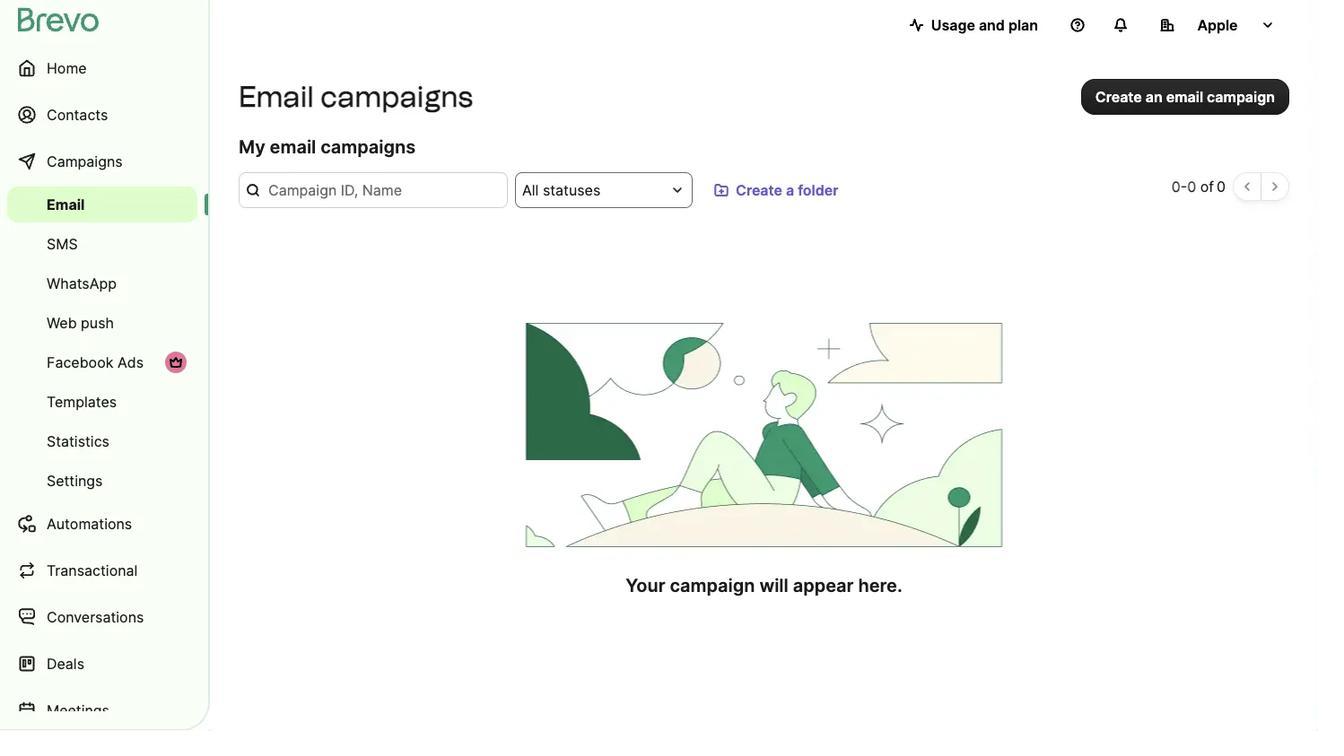 Task type: vqa. For each thing, say whether or not it's contained in the screenshot.
bottom form
no



Task type: describe. For each thing, give the bounding box(es) containing it.
an
[[1146, 88, 1163, 105]]

create an email campaign
[[1096, 88, 1276, 105]]

settings link
[[7, 463, 197, 499]]

home
[[47, 59, 87, 77]]

here.
[[859, 574, 903, 596]]

all statuses button
[[515, 172, 693, 208]]

folder
[[798, 181, 839, 199]]

Campaign ID, Name search field
[[239, 172, 508, 208]]

web push
[[47, 314, 114, 332]]

sms
[[47, 235, 78, 253]]

your campaign will appear here.
[[626, 574, 903, 596]]

create an email campaign button
[[1082, 79, 1290, 115]]

campaigns link
[[7, 140, 197, 183]]

whatsapp
[[47, 275, 117, 292]]

campaigns
[[47, 153, 123, 170]]

of
[[1201, 178, 1215, 195]]

automations
[[47, 515, 132, 533]]

home link
[[7, 47, 197, 90]]

campaign inside button
[[1207, 88, 1276, 105]]

plan
[[1009, 16, 1039, 34]]

and
[[979, 16, 1005, 34]]

statistics
[[47, 433, 109, 450]]

transactional
[[47, 562, 138, 579]]

facebook
[[47, 354, 113, 371]]

appear
[[793, 574, 854, 596]]

0 horizontal spatial campaign
[[670, 574, 755, 596]]

my email campaigns
[[239, 136, 416, 158]]

0 - 0 of 0
[[1172, 178, 1226, 195]]

meetings
[[47, 702, 109, 719]]

apple
[[1198, 16, 1238, 34]]

all statuses
[[522, 181, 601, 199]]

transactional link
[[7, 549, 197, 592]]



Task type: locate. For each thing, give the bounding box(es) containing it.
automations link
[[7, 503, 197, 546]]

statistics link
[[7, 424, 197, 460]]

web
[[47, 314, 77, 332]]

email for email
[[47, 196, 85, 213]]

templates
[[47, 393, 117, 411]]

3 0 from the left
[[1217, 178, 1226, 195]]

usage and plan
[[931, 16, 1039, 34]]

web push link
[[7, 305, 197, 341]]

0 vertical spatial create
[[1096, 88, 1143, 105]]

email inside button
[[1167, 88, 1204, 105]]

campaign left will
[[670, 574, 755, 596]]

templates link
[[7, 384, 197, 420]]

campaigns
[[320, 79, 473, 114], [321, 136, 416, 158]]

1 horizontal spatial campaign
[[1207, 88, 1276, 105]]

campaigns up campaign id, name search box
[[321, 136, 416, 158]]

email up sms at the top left
[[47, 196, 85, 213]]

0 horizontal spatial email
[[47, 196, 85, 213]]

ads
[[117, 354, 144, 371]]

0 horizontal spatial 0
[[1172, 178, 1181, 195]]

email
[[1167, 88, 1204, 105], [270, 136, 316, 158]]

create for create an email campaign
[[1096, 88, 1143, 105]]

settings
[[47, 472, 103, 490]]

will
[[760, 574, 789, 596]]

1 horizontal spatial 0
[[1188, 178, 1197, 195]]

campaign
[[1207, 88, 1276, 105], [670, 574, 755, 596]]

conversations link
[[7, 596, 197, 639]]

create left a
[[736, 181, 783, 199]]

all
[[522, 181, 539, 199]]

email campaigns
[[239, 79, 473, 114]]

usage
[[931, 16, 976, 34]]

2 0 from the left
[[1188, 178, 1197, 195]]

-
[[1181, 178, 1188, 195]]

0 vertical spatial campaigns
[[320, 79, 473, 114]]

push
[[81, 314, 114, 332]]

0 vertical spatial campaign
[[1207, 88, 1276, 105]]

0 horizontal spatial email
[[270, 136, 316, 158]]

left___rvooi image
[[169, 355, 183, 370]]

usage and plan button
[[896, 7, 1053, 43]]

contacts
[[47, 106, 108, 123]]

empty campaign image
[[515, 323, 1014, 548]]

campaign down apple button
[[1207, 88, 1276, 105]]

1 vertical spatial campaigns
[[321, 136, 416, 158]]

email
[[239, 79, 314, 114], [47, 196, 85, 213]]

sms link
[[7, 226, 197, 262]]

0 vertical spatial email
[[239, 79, 314, 114]]

0 vertical spatial email
[[1167, 88, 1204, 105]]

statuses
[[543, 181, 601, 199]]

1 horizontal spatial email
[[1167, 88, 1204, 105]]

meetings link
[[7, 689, 197, 732]]

0 horizontal spatial create
[[736, 181, 783, 199]]

campaigns up "my email campaigns"
[[320, 79, 473, 114]]

2 horizontal spatial 0
[[1217, 178, 1226, 195]]

email up my
[[239, 79, 314, 114]]

apple button
[[1146, 7, 1290, 43]]

a
[[786, 181, 795, 199]]

create left "an"
[[1096, 88, 1143, 105]]

1 horizontal spatial create
[[1096, 88, 1143, 105]]

email link
[[7, 187, 197, 223]]

email right my
[[270, 136, 316, 158]]

facebook ads link
[[7, 345, 197, 381]]

create for create a folder
[[736, 181, 783, 199]]

1 0 from the left
[[1172, 178, 1181, 195]]

1 vertical spatial email
[[270, 136, 316, 158]]

email for email campaigns
[[239, 79, 314, 114]]

your
[[626, 574, 666, 596]]

deals
[[47, 655, 84, 673]]

1 vertical spatial create
[[736, 181, 783, 199]]

1 vertical spatial campaign
[[670, 574, 755, 596]]

create a folder button
[[700, 172, 853, 208]]

1 horizontal spatial email
[[239, 79, 314, 114]]

my
[[239, 136, 265, 158]]

facebook ads
[[47, 354, 144, 371]]

deals link
[[7, 643, 197, 686]]

create
[[1096, 88, 1143, 105], [736, 181, 783, 199]]

whatsapp link
[[7, 266, 197, 302]]

email right "an"
[[1167, 88, 1204, 105]]

1 vertical spatial email
[[47, 196, 85, 213]]

0
[[1172, 178, 1181, 195], [1188, 178, 1197, 195], [1217, 178, 1226, 195]]

create a folder
[[736, 181, 839, 199]]

contacts link
[[7, 93, 197, 136]]

conversations
[[47, 609, 144, 626]]



